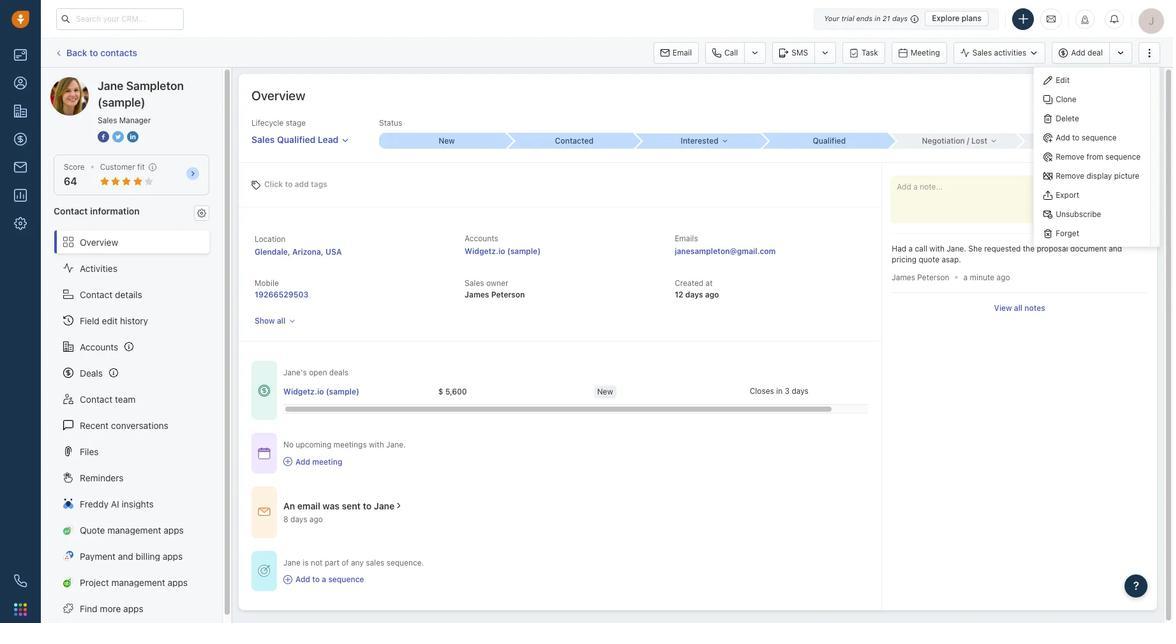 Task type: describe. For each thing, give the bounding box(es) containing it.
sampleton for jane sampleton (sample)
[[98, 77, 142, 87]]

location
[[255, 234, 286, 244]]

recent
[[80, 420, 109, 431]]

accounts for accounts
[[80, 341, 118, 352]]

call link
[[706, 42, 745, 64]]

more
[[100, 603, 121, 614]]

created
[[675, 278, 704, 288]]

notes
[[1025, 304, 1046, 313]]

janesampleton@gmail.com link
[[675, 245, 776, 258]]

mng settings image
[[197, 209, 206, 218]]

freddy
[[80, 498, 109, 509]]

view all notes link
[[995, 303, 1046, 314]]

1 horizontal spatial overview
[[252, 88, 306, 103]]

explore plans link
[[925, 11, 989, 26]]

mobile 19266529503
[[255, 278, 309, 300]]

meeting button
[[892, 42, 947, 64]]

widgetz.io (sample)
[[284, 387, 360, 396]]

0 vertical spatial peterson
[[918, 273, 950, 282]]

deals
[[80, 368, 103, 378]]

add for add to sequence
[[1056, 133, 1071, 142]]

sales for sales qualified lead
[[252, 134, 275, 145]]

sales owner james peterson
[[465, 278, 525, 300]]

qualified link
[[762, 133, 890, 149]]

sequence inside add to a sequence link
[[328, 575, 364, 584]]

and inside 'had a call with jane. she requested the proposal document and pricing quote asap.'
[[1109, 244, 1123, 254]]

peterson inside sales owner james peterson
[[491, 290, 525, 300]]

minute
[[970, 273, 995, 282]]

remove for remove display picture
[[1056, 171, 1085, 181]]

jane's open deals
[[284, 368, 349, 377]]

apps for quote management apps
[[164, 525, 184, 535]]

emails janesampleton@gmail.com
[[675, 234, 776, 256]]

janesampleton@gmail.com
[[675, 247, 776, 256]]

files
[[80, 446, 99, 457]]

score
[[64, 162, 85, 172]]

(sample) for accounts widgetz.io (sample)
[[507, 247, 541, 256]]

picture
[[1115, 171, 1140, 181]]

contacted
[[555, 136, 594, 146]]

apps for find more apps
[[123, 603, 144, 614]]

21
[[883, 14, 891, 22]]

overview
[[1106, 91, 1138, 100]]

sequence.
[[387, 558, 424, 567]]

add for add meeting
[[296, 457, 310, 467]]

asap.
[[942, 255, 962, 264]]

lifecycle stage
[[252, 118, 306, 128]]

phone image
[[14, 575, 27, 587]]

contact for contact team
[[80, 394, 113, 405]]

lifecycle
[[252, 118, 284, 128]]

add deal button
[[1053, 42, 1110, 64]]

james peterson
[[892, 273, 950, 282]]

customize
[[1066, 91, 1104, 100]]

sales for sales activities
[[973, 48, 992, 57]]

activities
[[995, 48, 1027, 57]]

5,600
[[446, 387, 467, 396]]

back to contacts
[[66, 47, 137, 58]]

reminders
[[80, 472, 124, 483]]

deals
[[329, 368, 349, 377]]

billing
[[136, 551, 160, 562]]

history
[[120, 315, 148, 326]]

sampleton for jane sampleton (sample) sales manager
[[126, 79, 184, 93]]

sales for sales owner james peterson
[[465, 278, 484, 288]]

team
[[115, 394, 136, 405]]

remove from sequence
[[1056, 152, 1141, 162]]

a minute ago
[[964, 273, 1011, 282]]

call button
[[706, 42, 745, 64]]

details
[[115, 289, 142, 300]]

from
[[1087, 152, 1104, 162]]

ends
[[857, 14, 873, 22]]

jane's
[[284, 368, 307, 377]]

payment
[[80, 551, 116, 562]]

with for meetings
[[369, 440, 384, 450]]

contact information
[[54, 206, 140, 217]]

1 vertical spatial a
[[964, 273, 968, 282]]

quote
[[80, 525, 105, 535]]

jane. for call
[[947, 244, 967, 254]]

owner
[[487, 278, 509, 288]]

to for add to sequence
[[1073, 133, 1080, 142]]

sales qualified lead
[[252, 134, 339, 145]]

days right 21
[[893, 14, 908, 22]]

closes in 3 days
[[750, 386, 809, 396]]

add to a sequence link
[[284, 574, 424, 585]]

apps right billing
[[163, 551, 183, 562]]

field
[[80, 315, 100, 326]]

at
[[706, 278, 713, 288]]

facebook circled image
[[98, 130, 109, 144]]

sequence for add to sequence
[[1082, 133, 1117, 142]]

ai
[[111, 498, 119, 509]]

sms button
[[773, 42, 815, 64]]

contact for contact information
[[54, 206, 88, 217]]

container_wx8msf4aqz5i3rn1 image inside add to a sequence link
[[284, 575, 292, 584]]

call
[[915, 244, 928, 254]]

jane right sent
[[374, 500, 395, 511]]

container_wx8msf4aqz5i3rn1 image inside the add meeting link
[[284, 457, 292, 466]]

contacted link
[[507, 133, 635, 149]]

negotiation / lost
[[922, 136, 988, 145]]

add for add deal
[[1072, 48, 1086, 57]]

to for add to a sequence
[[312, 575, 320, 584]]

tags
[[311, 179, 328, 189]]

explore
[[932, 13, 960, 23]]

with for call
[[930, 244, 945, 254]]

to for back to contacts
[[90, 47, 98, 58]]

a inside add to a sequence link
[[322, 575, 326, 584]]

find
[[80, 603, 97, 614]]

an
[[284, 500, 295, 511]]

export
[[1056, 190, 1080, 200]]

contacts
[[100, 47, 137, 58]]

accounts widgetz.io (sample)
[[465, 234, 541, 256]]

64 button
[[64, 176, 77, 187]]

email button
[[654, 42, 699, 64]]

remove for remove from sequence
[[1056, 152, 1085, 162]]

container_wx8msf4aqz5i3rn1 image left is
[[258, 565, 271, 578]]

freddy ai insights
[[80, 498, 154, 509]]

0 horizontal spatial new
[[439, 136, 455, 146]]

new link
[[379, 133, 507, 149]]

had a call with jane. she requested the proposal document and pricing quote asap.
[[892, 244, 1123, 264]]

0 vertical spatial in
[[875, 14, 881, 22]]

contact for contact details
[[80, 289, 113, 300]]

send email image
[[1047, 13, 1056, 24]]

explore plans
[[932, 13, 982, 23]]



Task type: vqa. For each thing, say whether or not it's contained in the screenshot.
Select your email provider: in the left of the page
no



Task type: locate. For each thing, give the bounding box(es) containing it.
created at 12 days ago
[[675, 278, 719, 300]]

/ right won
[[1074, 136, 1076, 145]]

(sample) for jane sampleton (sample) sales manager
[[98, 96, 145, 109]]

apps down "payment and billing apps"
[[168, 577, 188, 588]]

jane. for meetings
[[386, 440, 406, 450]]

peterson down 'quote'
[[918, 273, 950, 282]]

click to add tags
[[264, 179, 328, 189]]

sampleton inside jane sampleton (sample) sales manager
[[126, 79, 184, 93]]

0 vertical spatial widgetz.io
[[465, 247, 505, 256]]

1 vertical spatial contact
[[80, 289, 113, 300]]

apps right more
[[123, 603, 144, 614]]

activities
[[80, 263, 117, 274]]

0 vertical spatial overview
[[252, 88, 306, 103]]

ago down at on the right of the page
[[705, 290, 719, 300]]

0 vertical spatial jane.
[[947, 244, 967, 254]]

1 horizontal spatial in
[[875, 14, 881, 22]]

edit
[[1056, 75, 1070, 85]]

(sample) inside jane sampleton (sample) sales manager
[[98, 96, 145, 109]]

to right "back"
[[90, 47, 98, 58]]

had
[[892, 244, 907, 254]]

0 horizontal spatial qualified
[[277, 134, 316, 145]]

widgetz.io (sample) link down open
[[284, 386, 360, 397]]

0 vertical spatial container_wx8msf4aqz5i3rn1 image
[[258, 447, 271, 460]]

contact down 64
[[54, 206, 88, 217]]

mobile
[[255, 278, 279, 288]]

0 horizontal spatial /
[[967, 136, 970, 145]]

(sample) down jane sampleton (sample)
[[98, 96, 145, 109]]

0 horizontal spatial and
[[118, 551, 133, 562]]

meeting
[[312, 457, 343, 467]]

0 vertical spatial with
[[930, 244, 945, 254]]

peterson down owner
[[491, 290, 525, 300]]

and left billing
[[118, 551, 133, 562]]

won / churned button
[[1017, 133, 1145, 149]]

3
[[785, 386, 790, 396]]

overview up lifecycle stage
[[252, 88, 306, 103]]

2 remove from the top
[[1056, 171, 1085, 181]]

1 horizontal spatial accounts
[[465, 234, 499, 243]]

add down upcoming
[[296, 457, 310, 467]]

1 horizontal spatial jane.
[[947, 244, 967, 254]]

with
[[930, 244, 945, 254], [369, 440, 384, 450]]

widgetz.io inside 'accounts widgetz.io (sample)'
[[465, 247, 505, 256]]

all
[[1015, 304, 1023, 313], [277, 316, 286, 326]]

widgetz.io down jane's
[[284, 387, 324, 396]]

sales up facebook circled image in the top left of the page
[[98, 116, 117, 125]]

sequence
[[1082, 133, 1117, 142], [1106, 152, 1141, 162], [328, 575, 364, 584]]

glendale,
[[255, 247, 290, 257]]

no
[[284, 440, 294, 450]]

0 horizontal spatial widgetz.io
[[284, 387, 324, 396]]

1 vertical spatial widgetz.io
[[284, 387, 324, 396]]

all right "view"
[[1015, 304, 1023, 313]]

to right won
[[1073, 133, 1080, 142]]

all right show
[[277, 316, 286, 326]]

sales inside sales owner james peterson
[[465, 278, 484, 288]]

phone element
[[8, 568, 33, 594]]

1 horizontal spatial widgetz.io
[[465, 247, 505, 256]]

to for click to add tags
[[285, 179, 293, 189]]

with up 'quote'
[[930, 244, 945, 254]]

8 days ago
[[284, 514, 323, 524]]

0 vertical spatial all
[[1015, 304, 1023, 313]]

1 vertical spatial peterson
[[491, 290, 525, 300]]

back to contacts link
[[54, 43, 138, 63]]

requested
[[985, 244, 1021, 254]]

container_wx8msf4aqz5i3rn1 image left widgetz.io (sample) in the left of the page
[[258, 384, 271, 397]]

2 vertical spatial ago
[[310, 514, 323, 524]]

1 / from the left
[[967, 136, 970, 145]]

quote
[[919, 255, 940, 264]]

1 vertical spatial remove
[[1056, 171, 1085, 181]]

jane inside jane sampleton (sample) sales manager
[[98, 79, 124, 93]]

container_wx8msf4aqz5i3rn1 image
[[258, 384, 271, 397], [284, 457, 292, 466], [395, 501, 404, 510], [258, 565, 271, 578], [284, 575, 292, 584]]

linkedin circled image
[[127, 130, 139, 144]]

new
[[439, 136, 455, 146], [597, 387, 613, 396]]

of
[[342, 558, 349, 567]]

management
[[107, 525, 161, 535], [111, 577, 165, 588]]

management up "payment and billing apps"
[[107, 525, 161, 535]]

jane. inside 'had a call with jane. she requested the proposal document and pricing quote asap.'
[[947, 244, 967, 254]]

add inside button
[[1072, 48, 1086, 57]]

widgetz.io up owner
[[465, 247, 505, 256]]

is
[[303, 558, 309, 567]]

2 container_wx8msf4aqz5i3rn1 image from the top
[[258, 506, 271, 519]]

conversations
[[111, 420, 168, 431]]

0 horizontal spatial a
[[322, 575, 326, 584]]

remove display picture
[[1056, 171, 1140, 181]]

accounts up deals
[[80, 341, 118, 352]]

emails
[[675, 234, 698, 243]]

accounts up owner
[[465, 234, 499, 243]]

1 vertical spatial ago
[[705, 290, 719, 300]]

won
[[1055, 136, 1072, 145]]

payment and billing apps
[[80, 551, 183, 562]]

was
[[323, 500, 340, 511]]

sales
[[973, 48, 992, 57], [98, 116, 117, 125], [252, 134, 275, 145], [465, 278, 484, 288]]

display
[[1087, 171, 1113, 181]]

management for quote
[[107, 525, 161, 535]]

1 horizontal spatial widgetz.io (sample) link
[[465, 247, 541, 256]]

proposal
[[1037, 244, 1069, 254]]

in inside row
[[777, 386, 783, 396]]

a inside 'had a call with jane. she requested the proposal document and pricing quote asap.'
[[909, 244, 913, 254]]

jane for jane sampleton (sample) sales manager
[[98, 79, 124, 93]]

(sample) up owner
[[507, 247, 541, 256]]

sampleton up manager
[[126, 79, 184, 93]]

closes
[[750, 386, 774, 396]]

1 vertical spatial overview
[[80, 237, 118, 247]]

document
[[1071, 244, 1107, 254]]

1 horizontal spatial a
[[909, 244, 913, 254]]

james down owner
[[465, 290, 489, 300]]

james inside sales owner james peterson
[[465, 290, 489, 300]]

0 vertical spatial management
[[107, 525, 161, 535]]

ago inside created at 12 days ago
[[705, 290, 719, 300]]

the
[[1023, 244, 1035, 254]]

0 vertical spatial accounts
[[465, 234, 499, 243]]

accounts inside 'accounts widgetz.io (sample)'
[[465, 234, 499, 243]]

all for view
[[1015, 304, 1023, 313]]

remove down won
[[1056, 152, 1085, 162]]

0 horizontal spatial in
[[777, 386, 783, 396]]

0 horizontal spatial jane.
[[386, 440, 406, 450]]

0 vertical spatial james
[[892, 273, 916, 282]]

0 horizontal spatial overview
[[80, 237, 118, 247]]

a left minute
[[964, 273, 968, 282]]

0 vertical spatial contact
[[54, 206, 88, 217]]

jane. up asap.
[[947, 244, 967, 254]]

sales down lifecycle
[[252, 134, 275, 145]]

1 vertical spatial all
[[277, 316, 286, 326]]

remove up 'export'
[[1056, 171, 1085, 181]]

2 horizontal spatial ago
[[997, 273, 1011, 282]]

days right 3
[[792, 386, 809, 396]]

show all
[[255, 316, 286, 326]]

/
[[967, 136, 970, 145], [1074, 136, 1076, 145]]

1 vertical spatial sequence
[[1106, 152, 1141, 162]]

customer
[[100, 162, 135, 172]]

1 horizontal spatial ago
[[705, 290, 719, 300]]

add down the delete
[[1056, 133, 1071, 142]]

all for show
[[277, 316, 286, 326]]

location glendale, arizona, usa
[[255, 234, 342, 257]]

widgetz.io (sample) link inside row
[[284, 386, 360, 397]]

0 horizontal spatial all
[[277, 316, 286, 326]]

19266529503
[[255, 290, 309, 300]]

not
[[311, 558, 323, 567]]

in left 21
[[875, 14, 881, 22]]

(sample) for jane sampleton (sample)
[[145, 77, 181, 87]]

negotiation / lost button
[[890, 133, 1017, 149]]

jane for jane sampleton (sample)
[[76, 77, 96, 87]]

to down 'not'
[[312, 575, 320, 584]]

management for project
[[111, 577, 165, 588]]

1 vertical spatial widgetz.io (sample) link
[[284, 386, 360, 397]]

(sample) down deals
[[326, 387, 360, 396]]

1 vertical spatial and
[[118, 551, 133, 562]]

task
[[862, 48, 879, 57]]

arizona,
[[292, 247, 324, 257]]

sales inside jane sampleton (sample) sales manager
[[98, 116, 117, 125]]

/ left the lost
[[967, 136, 970, 145]]

2 vertical spatial a
[[322, 575, 326, 584]]

sampleton
[[98, 77, 142, 87], [126, 79, 184, 93]]

jane
[[76, 77, 96, 87], [98, 79, 124, 93], [374, 500, 395, 511], [284, 558, 301, 567]]

email
[[297, 500, 320, 511]]

/ for churned
[[1074, 136, 1076, 145]]

1 horizontal spatial peterson
[[918, 273, 950, 282]]

sales qualified lead link
[[252, 128, 350, 146]]

(sample) inside 'accounts widgetz.io (sample)'
[[507, 247, 541, 256]]

container_wx8msf4aqz5i3rn1 image left the no
[[258, 447, 271, 460]]

container_wx8msf4aqz5i3rn1 image down the no
[[284, 457, 292, 466]]

project
[[80, 577, 109, 588]]

0 horizontal spatial with
[[369, 440, 384, 450]]

sequence for remove from sequence
[[1106, 152, 1141, 162]]

a down 'not'
[[322, 575, 326, 584]]

days right 8
[[291, 514, 307, 524]]

ago for a minute ago
[[997, 273, 1011, 282]]

add left deal at right top
[[1072, 48, 1086, 57]]

open
[[309, 368, 327, 377]]

container_wx8msf4aqz5i3rn1 image left 8
[[258, 506, 271, 519]]

freshworks switcher image
[[14, 603, 27, 616]]

row
[[284, 379, 906, 405]]

1 horizontal spatial and
[[1109, 244, 1123, 254]]

1 vertical spatial in
[[777, 386, 783, 396]]

2 horizontal spatial a
[[964, 273, 968, 282]]

ago down email
[[310, 514, 323, 524]]

1 vertical spatial new
[[597, 387, 613, 396]]

ago right minute
[[997, 273, 1011, 282]]

container_wx8msf4aqz5i3rn1 image right sent
[[395, 501, 404, 510]]

Search your CRM... text field
[[56, 8, 184, 30]]

james down pricing
[[892, 273, 916, 282]]

jane for jane is not part of any sales sequence.
[[284, 558, 301, 567]]

status
[[379, 118, 402, 128]]

1 horizontal spatial new
[[597, 387, 613, 396]]

lost
[[972, 136, 988, 145]]

jane. right 'meetings'
[[386, 440, 406, 450]]

jane is not part of any sales sequence.
[[284, 558, 424, 567]]

1 vertical spatial jane.
[[386, 440, 406, 450]]

overview up the activities
[[80, 237, 118, 247]]

1 vertical spatial management
[[111, 577, 165, 588]]

0 horizontal spatial james
[[465, 290, 489, 300]]

apps for project management apps
[[168, 577, 188, 588]]

remove
[[1056, 152, 1085, 162], [1056, 171, 1085, 181]]

sms
[[792, 48, 808, 57]]

upcoming
[[296, 440, 332, 450]]

forget
[[1056, 229, 1080, 238]]

2 vertical spatial sequence
[[328, 575, 364, 584]]

1 horizontal spatial all
[[1015, 304, 1023, 313]]

0 horizontal spatial peterson
[[491, 290, 525, 300]]

19266529503 link
[[255, 290, 309, 300]]

accounts for accounts widgetz.io (sample)
[[465, 234, 499, 243]]

recent conversations
[[80, 420, 168, 431]]

customize overview
[[1066, 91, 1138, 100]]

customize overview button
[[1046, 87, 1145, 105]]

in left 3
[[777, 386, 783, 396]]

/ for lost
[[967, 136, 970, 145]]

0 horizontal spatial widgetz.io (sample) link
[[284, 386, 360, 397]]

sampleton down contacts
[[98, 77, 142, 87]]

days down "created"
[[686, 290, 703, 300]]

sent
[[342, 500, 361, 511]]

widgetz.io (sample) link up owner
[[465, 247, 541, 256]]

sales left activities
[[973, 48, 992, 57]]

contact
[[54, 206, 88, 217], [80, 289, 113, 300], [80, 394, 113, 405]]

apps up "payment and billing apps"
[[164, 525, 184, 535]]

2 / from the left
[[1074, 136, 1076, 145]]

ago for 8 days ago
[[310, 514, 323, 524]]

1 vertical spatial with
[[369, 440, 384, 450]]

with inside 'had a call with jane. she requested the proposal document and pricing quote asap.'
[[930, 244, 945, 254]]

no upcoming meetings with jane.
[[284, 440, 406, 450]]

0 vertical spatial a
[[909, 244, 913, 254]]

1 vertical spatial accounts
[[80, 341, 118, 352]]

a left call
[[909, 244, 913, 254]]

contact down the activities
[[80, 289, 113, 300]]

jane down "back"
[[76, 77, 96, 87]]

0 vertical spatial sequence
[[1082, 133, 1117, 142]]

information
[[90, 206, 140, 217]]

add meeting link
[[284, 456, 406, 467]]

contact team
[[80, 394, 136, 405]]

any
[[351, 558, 364, 567]]

and right document
[[1109, 244, 1123, 254]]

0 vertical spatial widgetz.io (sample) link
[[465, 247, 541, 256]]

management down "payment and billing apps"
[[111, 577, 165, 588]]

(sample) inside widgetz.io (sample) link
[[326, 387, 360, 396]]

0 vertical spatial ago
[[997, 273, 1011, 282]]

0 horizontal spatial ago
[[310, 514, 323, 524]]

view
[[995, 304, 1012, 313]]

0 vertical spatial new
[[439, 136, 455, 146]]

jane down contacts
[[98, 79, 124, 93]]

to left add at the left
[[285, 179, 293, 189]]

unsubscribe
[[1056, 209, 1102, 219]]

score 64
[[64, 162, 85, 187]]

deal
[[1088, 48, 1103, 57]]

1 vertical spatial james
[[465, 290, 489, 300]]

1 horizontal spatial /
[[1074, 136, 1076, 145]]

add down is
[[296, 575, 310, 584]]

won / churned
[[1055, 136, 1110, 145]]

2 vertical spatial contact
[[80, 394, 113, 405]]

1 remove from the top
[[1056, 152, 1085, 162]]

1 horizontal spatial with
[[930, 244, 945, 254]]

0 vertical spatial remove
[[1056, 152, 1085, 162]]

0 vertical spatial and
[[1109, 244, 1123, 254]]

container_wx8msf4aqz5i3rn1 image left add to a sequence
[[284, 575, 292, 584]]

your trial ends in 21 days
[[824, 14, 908, 22]]

churned
[[1078, 136, 1110, 145]]

$ 5,600
[[438, 387, 467, 396]]

jane left is
[[284, 558, 301, 567]]

1 container_wx8msf4aqz5i3rn1 image from the top
[[258, 447, 271, 460]]

1 horizontal spatial james
[[892, 273, 916, 282]]

email
[[673, 48, 692, 57]]

contact up recent
[[80, 394, 113, 405]]

stage
[[286, 118, 306, 128]]

interested link
[[635, 133, 762, 149]]

1 vertical spatial container_wx8msf4aqz5i3rn1 image
[[258, 506, 271, 519]]

twitter circled image
[[112, 130, 124, 144]]

apps
[[164, 525, 184, 535], [163, 551, 183, 562], [168, 577, 188, 588], [123, 603, 144, 614]]

sales left owner
[[465, 278, 484, 288]]

add for add to a sequence
[[296, 575, 310, 584]]

days inside created at 12 days ago
[[686, 290, 703, 300]]

row containing closes in 3 days
[[284, 379, 906, 405]]

container_wx8msf4aqz5i3rn1 image
[[258, 447, 271, 460], [258, 506, 271, 519]]

to right sent
[[363, 500, 372, 511]]

qualified
[[277, 134, 316, 145], [813, 136, 846, 146]]

she
[[969, 244, 983, 254]]

(sample) up manager
[[145, 77, 181, 87]]

1 horizontal spatial qualified
[[813, 136, 846, 146]]

0 horizontal spatial accounts
[[80, 341, 118, 352]]

with right 'meetings'
[[369, 440, 384, 450]]



